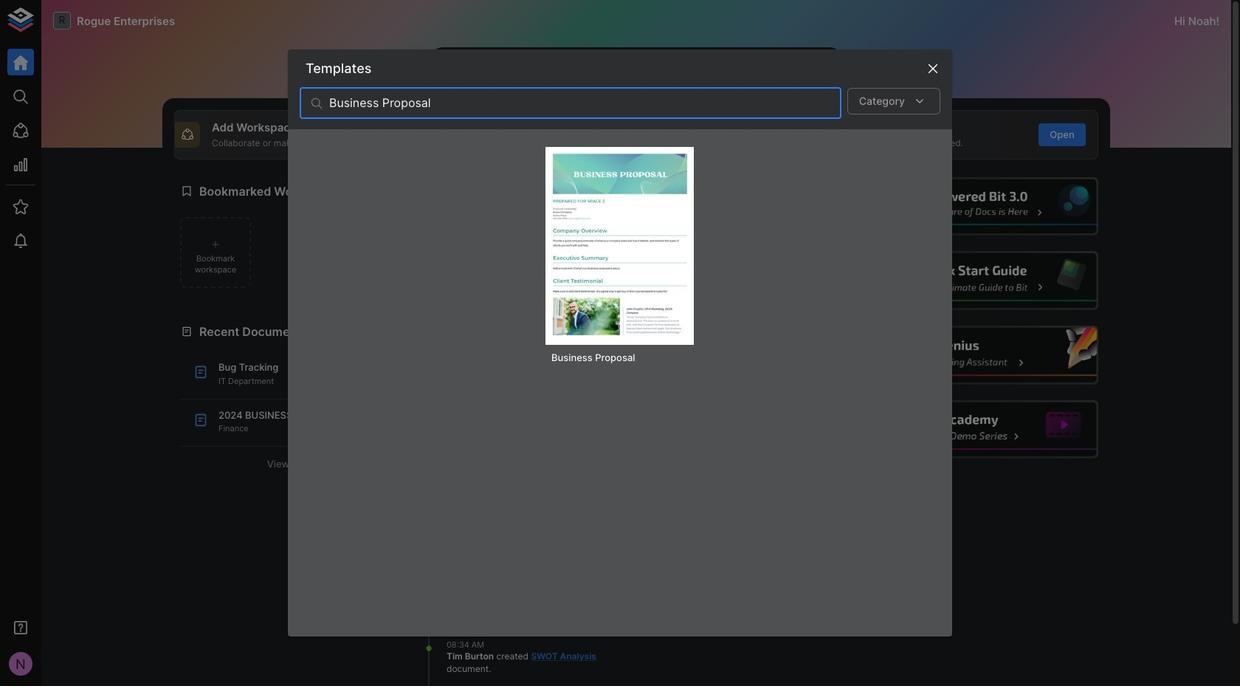 Task type: describe. For each thing, give the bounding box(es) containing it.
2 help image from the top
[[877, 251, 1099, 310]]



Task type: locate. For each thing, give the bounding box(es) containing it.
3 help image from the top
[[877, 326, 1099, 384]]

Search Templates... text field
[[329, 88, 842, 119]]

help image
[[877, 177, 1099, 236], [877, 251, 1099, 310], [877, 326, 1099, 384], [877, 400, 1099, 459]]

4 help image from the top
[[877, 400, 1099, 459]]

business proposal image
[[552, 153, 688, 335]]

dialog
[[288, 49, 953, 637]]

1 help image from the top
[[877, 177, 1099, 236]]



Task type: vqa. For each thing, say whether or not it's contained in the screenshot.
Business Proposal Image
yes



